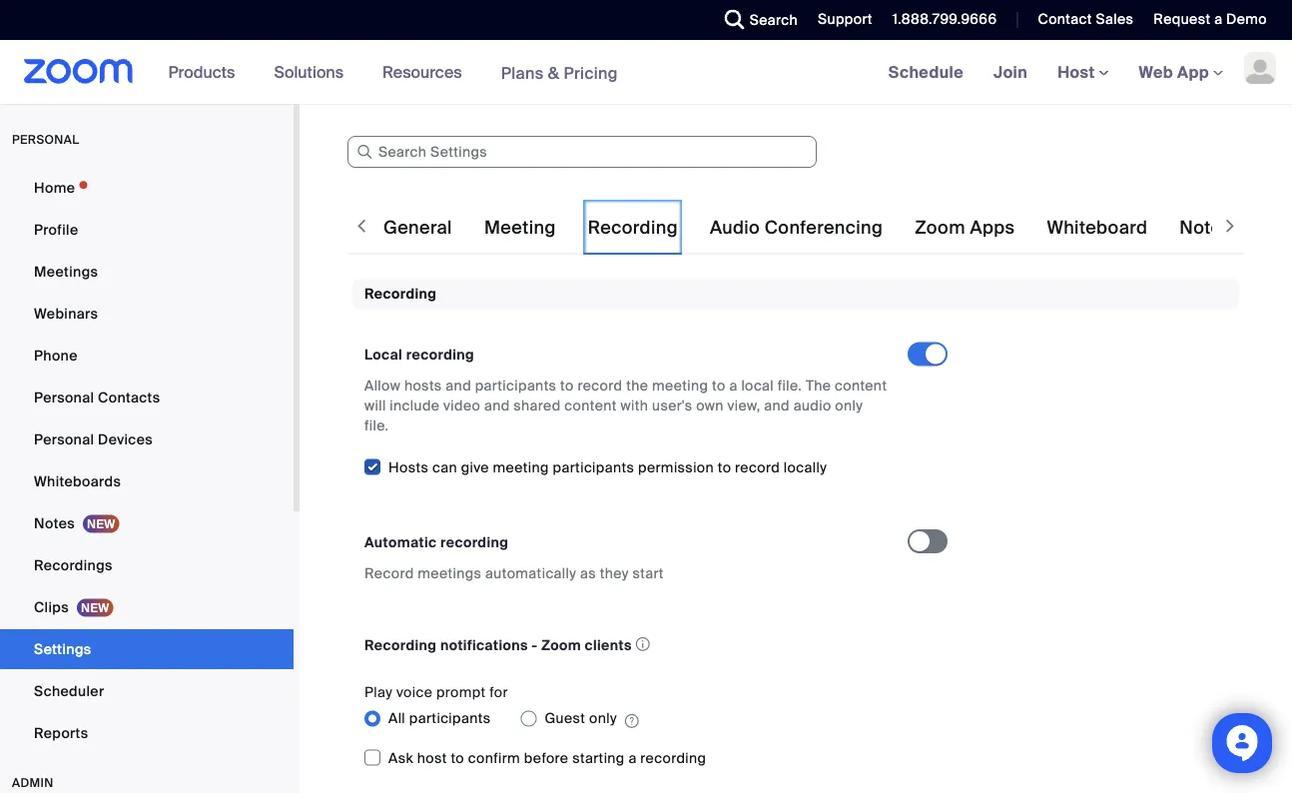 Task type: locate. For each thing, give the bounding box(es) containing it.
prompt
[[437, 683, 486, 702]]

personal down phone
[[34, 388, 94, 407]]

will
[[365, 397, 386, 415]]

hosts
[[405, 377, 442, 395]]

1 horizontal spatial a
[[730, 377, 738, 395]]

sales
[[1096, 10, 1134, 28]]

start
[[633, 564, 664, 582]]

record left locally
[[735, 458, 780, 476]]

reports link
[[0, 713, 294, 753]]

settings link
[[0, 629, 294, 669]]

1.888.799.9666
[[893, 10, 997, 28]]

0 horizontal spatial a
[[629, 749, 637, 767]]

2 vertical spatial recording
[[365, 636, 437, 655]]

play voice prompt for option group
[[365, 703, 908, 735]]

give
[[461, 458, 489, 476]]

0 vertical spatial participants
[[475, 377, 557, 395]]

devices
[[98, 430, 153, 449]]

contact
[[1038, 10, 1093, 28]]

personal up whiteboards
[[34, 430, 94, 449]]

and down local
[[765, 397, 790, 415]]

participants down allow hosts and participants to record the meeting to a local file. the content will include video and shared content with user's own view, and audio only file.
[[553, 458, 635, 476]]

1 horizontal spatial and
[[484, 397, 510, 415]]

hosts
[[389, 458, 429, 476]]

1 horizontal spatial only
[[835, 397, 863, 415]]

0 horizontal spatial notes
[[34, 514, 75, 532]]

0 vertical spatial only
[[835, 397, 863, 415]]

personal devices
[[34, 430, 153, 449]]

reports
[[34, 724, 88, 742]]

recording up meetings
[[441, 533, 509, 551]]

participants down prompt
[[409, 709, 491, 728]]

file. down the will
[[365, 417, 389, 435]]

0 vertical spatial meeting
[[652, 377, 709, 395]]

notes
[[1180, 216, 1232, 239], [34, 514, 75, 532]]

0 horizontal spatial record
[[578, 377, 623, 395]]

hosts can give meeting participants permission to record locally
[[389, 458, 827, 476]]

request a demo
[[1154, 10, 1268, 28]]

0 vertical spatial notes
[[1180, 216, 1232, 239]]

0 horizontal spatial only
[[589, 709, 617, 728]]

0 vertical spatial a
[[1215, 10, 1223, 28]]

only right audio
[[835, 397, 863, 415]]

1 vertical spatial recording
[[441, 533, 509, 551]]

content right the
[[835, 377, 888, 395]]

webinars link
[[0, 294, 294, 334]]

1 vertical spatial personal
[[34, 430, 94, 449]]

1 vertical spatial zoom
[[542, 636, 581, 655]]

and right video
[[484, 397, 510, 415]]

personal menu menu
[[0, 168, 294, 755]]

zoom right -
[[542, 636, 581, 655]]

personal for personal contacts
[[34, 388, 94, 407]]

info outline image
[[636, 631, 651, 657]]

0 horizontal spatial zoom
[[542, 636, 581, 655]]

1 vertical spatial file.
[[365, 417, 389, 435]]

plans & pricing
[[501, 62, 618, 83]]

recording down search settings text box
[[588, 216, 678, 239]]

recording notifications - zoom clients application
[[365, 631, 890, 659]]

clips link
[[0, 587, 294, 627]]

participants up shared
[[475, 377, 557, 395]]

zoom inside the tabs of my account settings page tab list
[[915, 216, 966, 239]]

0 horizontal spatial and
[[446, 377, 472, 395]]

a up view,
[[730, 377, 738, 395]]

2 horizontal spatial a
[[1215, 10, 1223, 28]]

1 vertical spatial only
[[589, 709, 617, 728]]

support link
[[803, 0, 878, 40], [818, 10, 873, 28]]

phone link
[[0, 336, 294, 376]]

view,
[[728, 397, 761, 415]]

web
[[1139, 61, 1174, 82]]

0 vertical spatial file.
[[778, 377, 802, 395]]

1 horizontal spatial record
[[735, 458, 780, 476]]

a inside allow hosts and participants to record the meeting to a local file. the content will include video and shared content with user's own view, and audio only file.
[[730, 377, 738, 395]]

video
[[444, 397, 481, 415]]

meeting right 'give'
[[493, 458, 549, 476]]

2 personal from the top
[[34, 430, 94, 449]]

solutions button
[[274, 40, 353, 104]]

0 horizontal spatial meeting
[[493, 458, 549, 476]]

Search Settings text field
[[348, 136, 817, 168]]

1 personal from the top
[[34, 388, 94, 407]]

locally
[[784, 458, 827, 476]]

guest
[[545, 709, 586, 728]]

ask host to confirm before starting a recording
[[389, 749, 707, 767]]

1 vertical spatial notes
[[34, 514, 75, 532]]

plans & pricing link
[[501, 62, 618, 83], [501, 62, 618, 83]]

include
[[390, 397, 440, 415]]

1 horizontal spatial notes
[[1180, 216, 1232, 239]]

phone
[[34, 346, 78, 365]]

can
[[433, 458, 457, 476]]

meeting up user's
[[652, 377, 709, 395]]

products
[[168, 61, 235, 82]]

request a demo link
[[1139, 0, 1293, 40], [1154, 10, 1268, 28]]

content
[[835, 377, 888, 395], [565, 397, 617, 415]]

general
[[384, 216, 452, 239]]

participants
[[475, 377, 557, 395], [553, 458, 635, 476], [409, 709, 491, 728]]

and up video
[[446, 377, 472, 395]]

meeting
[[652, 377, 709, 395], [493, 458, 549, 476]]

content left with
[[565, 397, 617, 415]]

2 vertical spatial recording
[[641, 749, 707, 767]]

recording down play voice prompt for option group
[[641, 749, 707, 767]]

record meetings automatically as they start
[[365, 564, 664, 582]]

a left demo on the top right of the page
[[1215, 10, 1223, 28]]

to
[[561, 377, 574, 395], [712, 377, 726, 395], [718, 458, 732, 476], [451, 749, 465, 767]]

banner
[[0, 40, 1293, 105]]

automatic
[[365, 533, 437, 551]]

guest only
[[545, 709, 617, 728]]

contact sales
[[1038, 10, 1134, 28]]

0 vertical spatial zoom
[[915, 216, 966, 239]]

0 horizontal spatial file.
[[365, 417, 389, 435]]

2 vertical spatial participants
[[409, 709, 491, 728]]

1 horizontal spatial meeting
[[652, 377, 709, 395]]

only left learn more about guest only image
[[589, 709, 617, 728]]

all
[[389, 709, 406, 728]]

join link
[[979, 40, 1043, 104]]

only
[[835, 397, 863, 415], [589, 709, 617, 728]]

0 vertical spatial recording
[[406, 346, 475, 364]]

local
[[365, 346, 403, 364]]

a right 'starting' at the bottom left of page
[[629, 749, 637, 767]]

1 vertical spatial a
[[730, 377, 738, 395]]

allow hosts and participants to record the meeting to a local file. the content will include video and shared content with user's own view, and audio only file.
[[365, 377, 888, 435]]

recordings link
[[0, 545, 294, 585]]

recording up local
[[365, 285, 437, 303]]

1 vertical spatial participants
[[553, 458, 635, 476]]

1 horizontal spatial content
[[835, 377, 888, 395]]

record left the
[[578, 377, 623, 395]]

recording up voice
[[365, 636, 437, 655]]

tabs of my account settings page tab list
[[380, 200, 1293, 256]]

plans
[[501, 62, 544, 83]]

personal for personal devices
[[34, 430, 94, 449]]

clips
[[34, 598, 69, 616]]

to right host
[[451, 749, 465, 767]]

recording
[[406, 346, 475, 364], [441, 533, 509, 551], [641, 749, 707, 767]]

0 vertical spatial recording
[[588, 216, 678, 239]]

only inside play voice prompt for option group
[[589, 709, 617, 728]]

file. left the
[[778, 377, 802, 395]]

recording
[[588, 216, 678, 239], [365, 285, 437, 303], [365, 636, 437, 655]]

learn more about guest only image
[[625, 712, 639, 730]]

1 horizontal spatial zoom
[[915, 216, 966, 239]]

whiteboards link
[[0, 462, 294, 502]]

and
[[446, 377, 472, 395], [484, 397, 510, 415], [765, 397, 790, 415]]

1.888.799.9666 button
[[878, 0, 1002, 40], [893, 10, 997, 28]]

recording up hosts
[[406, 346, 475, 364]]

scroll left image
[[352, 216, 372, 236]]

zoom left apps
[[915, 216, 966, 239]]

1 vertical spatial record
[[735, 458, 780, 476]]

the
[[806, 377, 831, 395]]

to up own
[[712, 377, 726, 395]]

permission
[[638, 458, 714, 476]]

1 vertical spatial content
[[565, 397, 617, 415]]

only inside allow hosts and participants to record the meeting to a local file. the content will include video and shared content with user's own view, and audio only file.
[[835, 397, 863, 415]]

2 horizontal spatial and
[[765, 397, 790, 415]]

a
[[1215, 10, 1223, 28], [730, 377, 738, 395], [629, 749, 637, 767]]

0 vertical spatial personal
[[34, 388, 94, 407]]

0 vertical spatial record
[[578, 377, 623, 395]]



Task type: describe. For each thing, give the bounding box(es) containing it.
join
[[994, 61, 1028, 82]]

pricing
[[564, 62, 618, 83]]

web app
[[1139, 61, 1210, 82]]

0 vertical spatial content
[[835, 377, 888, 395]]

settings
[[34, 640, 91, 658]]

to up shared
[[561, 377, 574, 395]]

own
[[697, 397, 724, 415]]

webinars
[[34, 304, 98, 323]]

demo
[[1227, 10, 1268, 28]]

profile
[[34, 220, 78, 239]]

play
[[365, 683, 393, 702]]

all participants
[[389, 709, 491, 728]]

record
[[365, 564, 414, 582]]

web app button
[[1139, 61, 1224, 82]]

automatically
[[486, 564, 577, 582]]

support
[[818, 10, 873, 28]]

banner containing products
[[0, 40, 1293, 105]]

zoom logo image
[[24, 59, 133, 84]]

notifications
[[441, 636, 528, 655]]

profile link
[[0, 210, 294, 250]]

resources button
[[383, 40, 471, 104]]

personal contacts
[[34, 388, 160, 407]]

shared
[[514, 397, 561, 415]]

automatic recording
[[365, 533, 509, 551]]

admin
[[12, 775, 54, 791]]

for
[[490, 683, 508, 702]]

solutions
[[274, 61, 344, 82]]

profile picture image
[[1245, 52, 1277, 84]]

home link
[[0, 168, 294, 208]]

meetings navigation
[[874, 40, 1293, 105]]

starting
[[573, 749, 625, 767]]

personal contacts link
[[0, 378, 294, 418]]

recording for hosts
[[406, 346, 475, 364]]

voice
[[397, 683, 433, 702]]

notes inside personal menu menu
[[34, 514, 75, 532]]

notes link
[[0, 504, 294, 543]]

audio
[[794, 397, 832, 415]]

recordings
[[34, 556, 113, 574]]

search button
[[710, 0, 803, 40]]

audio conferencing
[[710, 216, 883, 239]]

host
[[417, 749, 447, 767]]

local
[[742, 377, 774, 395]]

1 horizontal spatial file.
[[778, 377, 802, 395]]

schedule
[[889, 61, 964, 82]]

personal
[[12, 132, 79, 147]]

recording element
[[353, 279, 1240, 793]]

recording for meetings
[[441, 533, 509, 551]]

ask
[[389, 749, 414, 767]]

clients
[[585, 636, 632, 655]]

participants inside allow hosts and participants to record the meeting to a local file. the content will include video and shared content with user's own view, and audio only file.
[[475, 377, 557, 395]]

recording inside the tabs of my account settings page tab list
[[588, 216, 678, 239]]

meeting inside allow hosts and participants to record the meeting to a local file. the content will include video and shared content with user's own view, and audio only file.
[[652, 377, 709, 395]]

personal devices link
[[0, 420, 294, 460]]

local recording
[[365, 346, 475, 364]]

search
[[750, 10, 798, 29]]

-
[[532, 636, 538, 655]]

meeting
[[484, 216, 556, 239]]

play voice prompt for
[[365, 683, 508, 702]]

zoom inside application
[[542, 636, 581, 655]]

contacts
[[98, 388, 160, 407]]

products button
[[168, 40, 244, 104]]

2 vertical spatial a
[[629, 749, 637, 767]]

0 horizontal spatial content
[[565, 397, 617, 415]]

participants inside play voice prompt for option group
[[409, 709, 491, 728]]

resources
[[383, 61, 462, 82]]

&
[[548, 62, 560, 83]]

whiteboards
[[34, 472, 121, 491]]

before
[[524, 749, 569, 767]]

app
[[1178, 61, 1210, 82]]

recording notifications - zoom clients
[[365, 636, 632, 655]]

home
[[34, 178, 75, 197]]

1.888.799.9666 button up schedule
[[878, 0, 1002, 40]]

whiteboard
[[1047, 216, 1148, 239]]

user's
[[652, 397, 693, 415]]

apps
[[971, 216, 1015, 239]]

1 vertical spatial meeting
[[493, 458, 549, 476]]

1 vertical spatial recording
[[365, 285, 437, 303]]

they
[[600, 564, 629, 582]]

record inside allow hosts and participants to record the meeting to a local file. the content will include video and shared content with user's own view, and audio only file.
[[578, 377, 623, 395]]

meetings link
[[0, 252, 294, 292]]

audio
[[710, 216, 760, 239]]

to right permission
[[718, 458, 732, 476]]

host
[[1058, 61, 1100, 82]]

schedule link
[[874, 40, 979, 104]]

scroll right image
[[1221, 216, 1241, 236]]

scheduler
[[34, 682, 104, 700]]

the
[[627, 377, 649, 395]]

1.888.799.9666 button up 'schedule' link
[[893, 10, 997, 28]]

confirm
[[468, 749, 521, 767]]

conferencing
[[765, 216, 883, 239]]

notes inside the tabs of my account settings page tab list
[[1180, 216, 1232, 239]]

as
[[580, 564, 596, 582]]

allow
[[365, 377, 401, 395]]

product information navigation
[[153, 40, 633, 105]]

recording inside application
[[365, 636, 437, 655]]

zoom apps
[[915, 216, 1015, 239]]

meetings
[[34, 262, 98, 281]]



Task type: vqa. For each thing, say whether or not it's contained in the screenshot.
shared
yes



